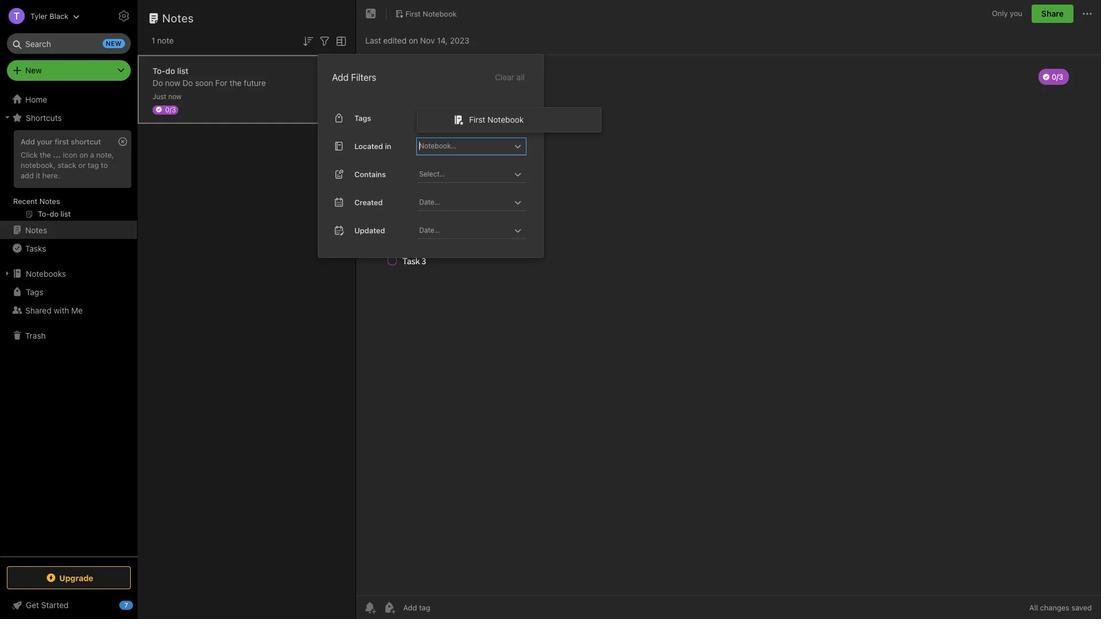 Task type: describe. For each thing, give the bounding box(es) containing it.
...
[[53, 150, 61, 159]]

add for add your first shortcut
[[21, 137, 35, 146]]

get started
[[26, 601, 69, 610]]

upgrade button
[[7, 567, 131, 590]]

group containing add your first shortcut
[[0, 127, 137, 225]]

or
[[78, 161, 86, 170]]

in
[[385, 141, 392, 151]]

nov
[[420, 35, 435, 45]]

recent
[[13, 197, 37, 206]]

tasks
[[25, 244, 46, 253]]

add a reminder image
[[363, 601, 377, 615]]

me
[[71, 306, 83, 315]]

new button
[[7, 60, 131, 81]]

notes link
[[0, 221, 137, 239]]

notebook,
[[21, 161, 56, 170]]

home
[[25, 94, 47, 104]]

trash
[[25, 331, 46, 341]]

all changes saved
[[1030, 604, 1092, 613]]

with
[[54, 306, 69, 315]]

last edited on nov 14, 2023
[[365, 35, 470, 45]]

Add filters field
[[318, 33, 332, 48]]

now for do
[[165, 78, 180, 87]]

2 do from the left
[[183, 78, 193, 87]]

1 vertical spatial first
[[469, 115, 486, 124]]

to-do list
[[153, 66, 189, 75]]

tag
[[88, 161, 99, 170]]

Note Editor text field
[[356, 55, 1102, 596]]

just now
[[153, 92, 182, 101]]

for
[[215, 78, 228, 87]]

Help and Learning task checklist field
[[0, 597, 138, 615]]

share
[[1042, 9, 1064, 18]]

shortcuts button
[[0, 108, 137, 127]]

first notebook inside button
[[406, 9, 457, 18]]

black
[[50, 11, 68, 20]]

contains
[[355, 170, 386, 179]]

shared with me link
[[0, 301, 137, 320]]

shortcuts
[[26, 113, 62, 122]]

expand notebooks image
[[3, 269, 12, 278]]

notebooks link
[[0, 265, 137, 283]]

upgrade
[[59, 573, 93, 583]]

Contains field
[[417, 166, 526, 183]]

note window element
[[356, 0, 1102, 620]]

note,
[[96, 150, 114, 159]]

add filters
[[332, 72, 377, 82]]

soon
[[195, 78, 213, 87]]

to
[[101, 161, 108, 170]]

more actions image
[[1081, 7, 1095, 21]]

future
[[244, 78, 266, 87]]

date… for updated
[[419, 226, 440, 235]]

on inside note window element
[[409, 35, 418, 45]]

tasks button
[[0, 239, 137, 258]]

it
[[36, 171, 40, 180]]

1 note
[[151, 36, 174, 45]]

Account field
[[0, 5, 80, 28]]

on inside the icon on a note, notebook, stack or tag to add it here.
[[79, 150, 88, 159]]

2023
[[450, 35, 470, 45]]

7
[[124, 602, 128, 609]]

Add tag field
[[402, 603, 488, 613]]

 input text field
[[418, 166, 511, 182]]

only you
[[993, 9, 1023, 18]]

first inside button
[[406, 9, 421, 18]]

0 vertical spatial notes
[[162, 11, 194, 25]]

to-
[[153, 66, 165, 75]]

tree containing home
[[0, 90, 138, 557]]

add for add filters
[[332, 72, 349, 82]]

only
[[993, 9, 1008, 18]]

14,
[[437, 35, 448, 45]]

tags inside tags button
[[26, 287, 43, 297]]

Located in field
[[417, 138, 526, 155]]

new search field
[[15, 33, 125, 54]]

note
[[157, 36, 174, 45]]

Sort options field
[[301, 33, 315, 48]]

1 vertical spatial notebook
[[488, 115, 524, 124]]

just
[[153, 92, 166, 101]]



Task type: vqa. For each thing, say whether or not it's contained in the screenshot.
Close image
no



Task type: locate. For each thing, give the bounding box(es) containing it.
now
[[165, 78, 180, 87], [168, 92, 182, 101]]

shared
[[25, 306, 51, 315]]

tyler black
[[30, 11, 68, 20]]

trash link
[[0, 326, 137, 345]]

tooltip
[[277, 7, 339, 30]]

first notebook
[[406, 9, 457, 18], [469, 115, 524, 124]]

do down list
[[183, 78, 193, 87]]

recent notes
[[13, 197, 60, 206]]

tags
[[355, 113, 371, 123], [26, 287, 43, 297]]

here.
[[42, 171, 60, 180]]

notes right recent
[[40, 197, 60, 206]]

created
[[355, 198, 383, 207]]

1 horizontal spatial first notebook
[[469, 115, 524, 124]]

updated
[[355, 226, 385, 235]]

the right for
[[230, 78, 242, 87]]

1 horizontal spatial on
[[409, 35, 418, 45]]

notebook down clear all 'button'
[[488, 115, 524, 124]]

date… down  date picker field
[[419, 226, 440, 235]]

the left ...
[[40, 150, 51, 159]]

More actions field
[[1081, 5, 1095, 23]]

clear
[[495, 72, 515, 82]]

0 vertical spatial add
[[332, 72, 349, 82]]

changes
[[1041, 604, 1070, 613]]

on
[[409, 35, 418, 45], [79, 150, 88, 159]]

new
[[106, 40, 122, 47]]

notes
[[162, 11, 194, 25], [40, 197, 60, 206], [25, 225, 47, 235]]

1 horizontal spatial do
[[183, 78, 193, 87]]

located in
[[355, 141, 392, 151]]

icon
[[63, 150, 77, 159]]

new
[[25, 65, 42, 75]]

add up click
[[21, 137, 35, 146]]

0 horizontal spatial add
[[21, 137, 35, 146]]

 Date picker field
[[417, 222, 536, 239]]

0 horizontal spatial do
[[153, 78, 163, 87]]

first
[[406, 9, 421, 18], [469, 115, 486, 124]]

0 vertical spatial notebook
[[423, 9, 457, 18]]

1 vertical spatial notes
[[40, 197, 60, 206]]

share button
[[1032, 5, 1074, 23]]

0 horizontal spatial first notebook
[[406, 9, 457, 18]]

add
[[21, 171, 34, 180]]

notebook up 14,
[[423, 9, 457, 18]]

notes up note
[[162, 11, 194, 25]]

tyler
[[30, 11, 47, 20]]

the inside group
[[40, 150, 51, 159]]

1 horizontal spatial notebook
[[488, 115, 524, 124]]

click to collapse image
[[133, 598, 142, 612]]

expand note image
[[364, 7, 378, 21]]

list
[[177, 66, 189, 75]]

click
[[21, 150, 38, 159]]

tags button
[[0, 283, 137, 301]]

add tag image
[[383, 601, 396, 615]]

click the ...
[[21, 150, 61, 159]]

you
[[1010, 9, 1023, 18]]

now for just
[[168, 92, 182, 101]]

tree
[[0, 90, 138, 557]]

date… inside  date picker field
[[419, 198, 440, 206]]

Search text field
[[15, 33, 123, 54]]

first up located in field on the left top of page
[[469, 115, 486, 124]]

add inside group
[[21, 137, 35, 146]]

1 horizontal spatial add
[[332, 72, 349, 82]]

do now do soon for the future
[[153, 78, 266, 87]]

1
[[151, 36, 155, 45]]

add your first shortcut
[[21, 137, 101, 146]]

1 vertical spatial tags
[[26, 287, 43, 297]]

add left filters
[[332, 72, 349, 82]]

settings image
[[117, 9, 131, 23]]

0 vertical spatial date…
[[419, 198, 440, 206]]

0 vertical spatial the
[[230, 78, 242, 87]]

on left a
[[79, 150, 88, 159]]

0 horizontal spatial on
[[79, 150, 88, 159]]

first notebook up located in field on the left top of page
[[469, 115, 524, 124]]

View options field
[[332, 33, 348, 48]]

0 vertical spatial tags
[[355, 113, 371, 123]]

notebooks
[[26, 269, 66, 279]]

clear all button
[[494, 70, 526, 84]]

0 vertical spatial first notebook
[[406, 9, 457, 18]]

your
[[37, 137, 53, 146]]

first notebook up nov
[[406, 9, 457, 18]]

group
[[0, 127, 137, 225]]

home link
[[0, 90, 138, 108]]

date… down  input text field
[[419, 198, 440, 206]]

1 vertical spatial now
[[168, 92, 182, 101]]

 input text field
[[418, 138, 511, 154]]

0 vertical spatial first
[[406, 9, 421, 18]]

all
[[517, 72, 525, 82]]

notes inside group
[[40, 197, 60, 206]]

0 horizontal spatial notebook
[[423, 9, 457, 18]]

do down to-
[[153, 78, 163, 87]]

notes up "tasks"
[[25, 225, 47, 235]]

add filters image
[[318, 34, 332, 48]]

clear all
[[495, 72, 525, 82]]

tags up the shared
[[26, 287, 43, 297]]

1 vertical spatial first notebook
[[469, 115, 524, 124]]

0 vertical spatial on
[[409, 35, 418, 45]]

icon on a note, notebook, stack or tag to add it here.
[[21, 150, 114, 180]]

all
[[1030, 604, 1039, 613]]

2 vertical spatial notes
[[25, 225, 47, 235]]

stack
[[58, 161, 76, 170]]

0 horizontal spatial tags
[[26, 287, 43, 297]]

2 date… from the top
[[419, 226, 440, 235]]

shortcut
[[71, 137, 101, 146]]

on left nov
[[409, 35, 418, 45]]

notebook inside "first notebook" button
[[423, 9, 457, 18]]

1 date… from the top
[[419, 198, 440, 206]]

first up last edited on nov 14, 2023
[[406, 9, 421, 18]]

now up '0/3'
[[168, 92, 182, 101]]

filters
[[351, 72, 377, 82]]

1 horizontal spatial tags
[[355, 113, 371, 123]]

date… for created
[[419, 198, 440, 206]]

do
[[153, 78, 163, 87], [183, 78, 193, 87]]

get
[[26, 601, 39, 610]]

last
[[365, 35, 381, 45]]

0 horizontal spatial the
[[40, 150, 51, 159]]

1 vertical spatial date…
[[419, 226, 440, 235]]

now down to-do list
[[165, 78, 180, 87]]

the
[[230, 78, 242, 87], [40, 150, 51, 159]]

0/3
[[165, 105, 176, 114]]

do
[[165, 66, 175, 75]]

1 horizontal spatial the
[[230, 78, 242, 87]]

0 horizontal spatial first
[[406, 9, 421, 18]]

shared with me
[[25, 306, 83, 315]]

0 vertical spatial now
[[165, 78, 180, 87]]

started
[[41, 601, 69, 610]]

saved
[[1072, 604, 1092, 613]]

tags up located
[[355, 113, 371, 123]]

1 vertical spatial add
[[21, 137, 35, 146]]

date…
[[419, 198, 440, 206], [419, 226, 440, 235]]

 Date picker field
[[417, 194, 536, 211]]

1 vertical spatial on
[[79, 150, 88, 159]]

a
[[90, 150, 94, 159]]

located
[[355, 141, 383, 151]]

1 do from the left
[[153, 78, 163, 87]]

date… inside field
[[419, 226, 440, 235]]

edited
[[383, 35, 407, 45]]

add
[[332, 72, 349, 82], [21, 137, 35, 146]]

1 vertical spatial the
[[40, 150, 51, 159]]

1 horizontal spatial first
[[469, 115, 486, 124]]

first notebook button
[[391, 6, 461, 22]]

first
[[55, 137, 69, 146]]

notebook
[[423, 9, 457, 18], [488, 115, 524, 124]]



